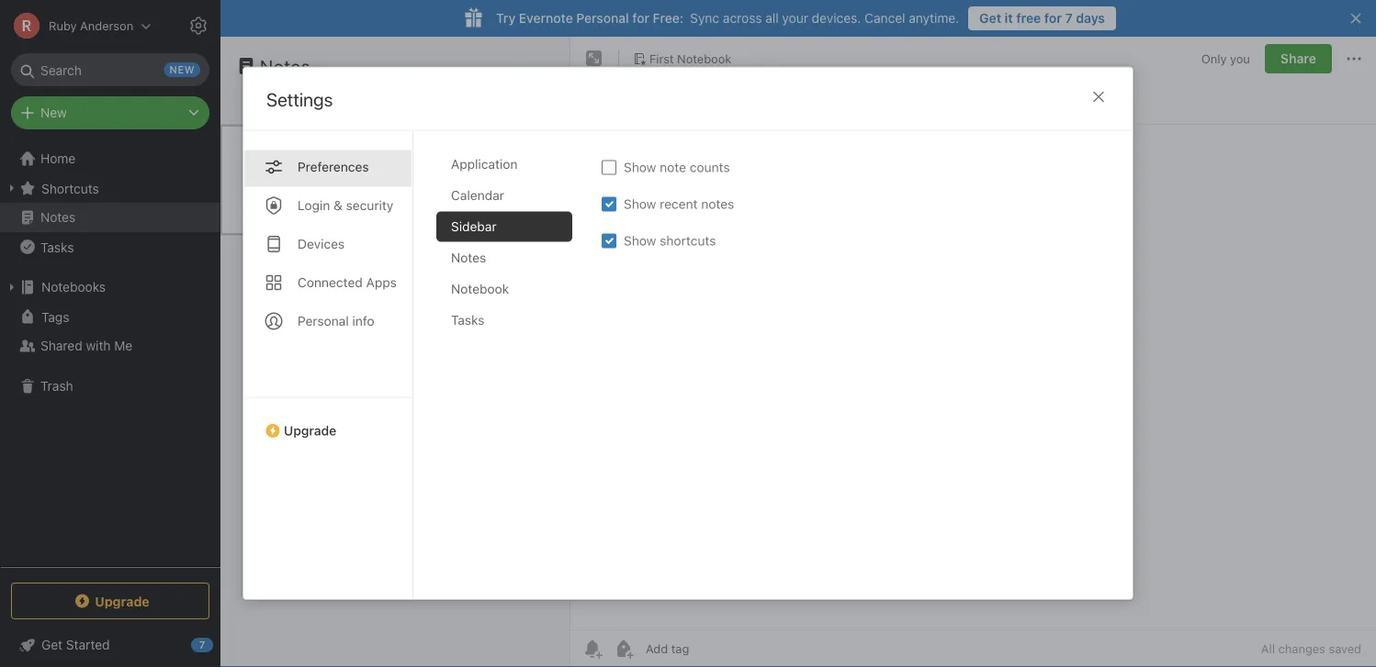 Task type: vqa. For each thing, say whether or not it's contained in the screenshot.
Show to the bottom
yes



Task type: locate. For each thing, give the bounding box(es) containing it.
show for show note counts
[[624, 160, 656, 175]]

1 show from the top
[[624, 160, 656, 175]]

grocery list
[[244, 142, 318, 157]]

1 vertical spatial show
[[624, 197, 656, 212]]

show right show shortcuts checkbox
[[624, 234, 656, 249]]

eggs
[[272, 161, 301, 176]]

share button
[[1265, 44, 1332, 73]]

application
[[451, 157, 518, 172]]

0 vertical spatial show
[[624, 160, 656, 175]]

0 horizontal spatial notebook
[[451, 282, 509, 297]]

tasks down notebook "tab"
[[451, 313, 484, 328]]

preferences
[[298, 160, 369, 175]]

upgrade button
[[243, 397, 412, 446], [11, 583, 209, 620]]

close image
[[1088, 86, 1110, 108]]

sugar
[[305, 161, 340, 176]]

1 note
[[243, 94, 278, 109]]

3 show from the top
[[624, 234, 656, 249]]

tasks inside button
[[40, 240, 74, 255]]

note
[[252, 94, 278, 109], [660, 160, 686, 175]]

notebook down 'notes' tab
[[451, 282, 509, 297]]

1 horizontal spatial for
[[1044, 11, 1062, 26]]

notes
[[260, 55, 311, 77], [40, 210, 76, 225], [451, 250, 486, 266]]

1 vertical spatial tasks
[[451, 313, 484, 328]]

0 horizontal spatial tasks
[[40, 240, 74, 255]]

Note Editor text field
[[570, 125, 1376, 630]]

list
[[296, 142, 318, 157]]

personal down connected
[[298, 314, 349, 329]]

notebook
[[677, 52, 731, 65], [451, 282, 509, 297]]

milk eggs sugar cheese
[[244, 161, 388, 176]]

notes link
[[0, 203, 220, 232]]

show right show recent notes checkbox
[[624, 197, 656, 212]]

minutes
[[275, 200, 316, 213]]

0 vertical spatial note
[[252, 94, 278, 109]]

calendar
[[451, 188, 504, 203]]

note left the counts
[[660, 160, 686, 175]]

1 horizontal spatial notes
[[260, 55, 311, 77]]

0 horizontal spatial note
[[252, 94, 278, 109]]

notebooks link
[[0, 273, 220, 302]]

new
[[40, 105, 67, 120]]

1 horizontal spatial note
[[660, 160, 686, 175]]

note for show
[[660, 160, 686, 175]]

expand note image
[[583, 48, 605, 70]]

1 vertical spatial note
[[660, 160, 686, 175]]

for for free:
[[632, 11, 649, 26]]

0 horizontal spatial for
[[632, 11, 649, 26]]

1 horizontal spatial upgrade
[[284, 424, 336, 439]]

note window element
[[570, 37, 1376, 668]]

tab list for calendar
[[243, 131, 413, 600]]

1 vertical spatial upgrade
[[95, 594, 149, 609]]

info
[[352, 314, 374, 329]]

tasks button
[[0, 232, 220, 262]]

all
[[765, 11, 779, 26]]

Show recent notes checkbox
[[602, 197, 616, 212]]

apps
[[366, 275, 397, 290]]

evernote
[[519, 11, 573, 26]]

0 horizontal spatial personal
[[298, 314, 349, 329]]

shared
[[40, 338, 82, 354]]

1 vertical spatial upgrade button
[[11, 583, 209, 620]]

all
[[1261, 643, 1275, 656]]

0 vertical spatial personal
[[576, 11, 629, 26]]

for
[[632, 11, 649, 26], [1044, 11, 1062, 26]]

cancel
[[864, 11, 905, 26]]

7
[[1065, 11, 1073, 26]]

Show note counts checkbox
[[602, 160, 616, 175]]

tab list for show note counts
[[436, 149, 587, 600]]

1 horizontal spatial personal
[[576, 11, 629, 26]]

tags
[[41, 309, 69, 324]]

show right 'show note counts' option
[[624, 160, 656, 175]]

tab list containing application
[[436, 149, 587, 600]]

note right 1
[[252, 94, 278, 109]]

note list element
[[220, 37, 570, 668]]

get it free for 7 days button
[[968, 6, 1116, 30]]

notes down sidebar
[[451, 250, 486, 266]]

devices.
[[812, 11, 861, 26]]

1 horizontal spatial notebook
[[677, 52, 731, 65]]

0 horizontal spatial notes
[[40, 210, 76, 225]]

upgrade
[[284, 424, 336, 439], [95, 594, 149, 609]]

show for show recent notes
[[624, 197, 656, 212]]

shared with me
[[40, 338, 132, 354]]

1 horizontal spatial upgrade button
[[243, 397, 412, 446]]

tasks inside tab
[[451, 313, 484, 328]]

for inside button
[[1044, 11, 1062, 26]]

2 horizontal spatial notes
[[451, 250, 486, 266]]

tree
[[0, 144, 220, 567]]

2 vertical spatial notes
[[451, 250, 486, 266]]

0 vertical spatial tasks
[[40, 240, 74, 255]]

for left free: on the left top of the page
[[632, 11, 649, 26]]

0 vertical spatial notebook
[[677, 52, 731, 65]]

personal
[[576, 11, 629, 26], [298, 314, 349, 329]]

shared with me link
[[0, 332, 220, 361]]

shortcuts
[[41, 181, 99, 196]]

2 vertical spatial show
[[624, 234, 656, 249]]

devices
[[298, 237, 345, 252]]

tasks up notebooks
[[40, 240, 74, 255]]

connected apps
[[298, 275, 397, 290]]

recent
[[660, 197, 698, 212]]

personal up expand note icon at the top of the page
[[576, 11, 629, 26]]

0 vertical spatial notes
[[260, 55, 311, 77]]

with
[[86, 338, 111, 354]]

0 vertical spatial upgrade button
[[243, 397, 412, 446]]

expand notebooks image
[[5, 280, 19, 295]]

me
[[114, 338, 132, 354]]

show for show shortcuts
[[624, 234, 656, 249]]

1 horizontal spatial tab list
[[436, 149, 587, 600]]

tasks
[[40, 240, 74, 255], [451, 313, 484, 328]]

free
[[1016, 11, 1041, 26]]

for for 7
[[1044, 11, 1062, 26]]

2 for from the left
[[1044, 11, 1062, 26]]

show
[[624, 160, 656, 175], [624, 197, 656, 212], [624, 234, 656, 249]]

show recent notes
[[624, 197, 734, 212]]

2 show from the top
[[624, 197, 656, 212]]

grocery
[[244, 142, 293, 157]]

notes up settings
[[260, 55, 311, 77]]

None search field
[[24, 53, 197, 86]]

1 vertical spatial notebook
[[451, 282, 509, 297]]

tab list containing preferences
[[243, 131, 413, 600]]

sidebar tab
[[436, 212, 572, 242]]

0 horizontal spatial tab list
[[243, 131, 413, 600]]

notebook down sync
[[677, 52, 731, 65]]

tab list
[[243, 131, 413, 600], [436, 149, 587, 600]]

1 for from the left
[[632, 11, 649, 26]]

notes down shortcuts
[[40, 210, 76, 225]]

1 horizontal spatial tasks
[[451, 313, 484, 328]]

for left 7
[[1044, 11, 1062, 26]]



Task type: describe. For each thing, give the bounding box(es) containing it.
your
[[782, 11, 808, 26]]

only you
[[1201, 52, 1250, 65]]

milk
[[244, 161, 268, 176]]

1 vertical spatial notes
[[40, 210, 76, 225]]

add a reminder image
[[581, 638, 604, 660]]

notebook tab
[[436, 274, 572, 305]]

it
[[1005, 11, 1013, 26]]

tags button
[[0, 302, 220, 332]]

show shortcuts
[[624, 234, 716, 249]]

0 horizontal spatial upgrade button
[[11, 583, 209, 620]]

add tag image
[[613, 638, 635, 660]]

trash
[[40, 379, 73, 394]]

notes inside note list element
[[260, 55, 311, 77]]

0 horizontal spatial upgrade
[[95, 594, 149, 609]]

shortcuts button
[[0, 174, 220, 203]]

cheese
[[343, 161, 388, 176]]

tree containing home
[[0, 144, 220, 567]]

Search text field
[[24, 53, 197, 86]]

show note counts
[[624, 160, 730, 175]]

sidebar
[[451, 219, 497, 234]]

first notebook
[[649, 52, 731, 65]]

a few minutes ago
[[244, 200, 339, 213]]

tasks tab
[[436, 306, 572, 336]]

try
[[496, 11, 516, 26]]

new button
[[11, 96, 209, 130]]

1
[[243, 94, 248, 109]]

1 vertical spatial personal
[[298, 314, 349, 329]]

settings
[[266, 89, 333, 110]]

sync
[[690, 11, 719, 26]]

you
[[1230, 52, 1250, 65]]

free:
[[653, 11, 684, 26]]

a
[[244, 200, 250, 213]]

trash link
[[0, 372, 220, 401]]

notebook inside button
[[677, 52, 731, 65]]

across
[[723, 11, 762, 26]]

notes tab
[[436, 243, 572, 273]]

share
[[1280, 51, 1316, 66]]

notes inside tab
[[451, 250, 486, 266]]

security
[[346, 198, 393, 213]]

ago
[[319, 200, 339, 213]]

0 vertical spatial upgrade
[[284, 424, 336, 439]]

get it free for 7 days
[[979, 11, 1105, 26]]

counts
[[690, 160, 730, 175]]

notes
[[701, 197, 734, 212]]

saved
[[1329, 643, 1361, 656]]

Show shortcuts checkbox
[[602, 234, 616, 249]]

anytime.
[[909, 11, 959, 26]]

application tab
[[436, 149, 572, 180]]

settings image
[[187, 15, 209, 37]]

personal info
[[298, 314, 374, 329]]

note for 1
[[252, 94, 278, 109]]

changes
[[1278, 643, 1325, 656]]

try evernote personal for free: sync across all your devices. cancel anytime.
[[496, 11, 959, 26]]

all changes saved
[[1261, 643, 1361, 656]]

calendar tab
[[436, 181, 572, 211]]

get
[[979, 11, 1001, 26]]

notebook inside "tab"
[[451, 282, 509, 297]]

home
[[40, 151, 76, 166]]

few
[[254, 200, 272, 213]]

first notebook button
[[626, 46, 738, 72]]

login & security
[[298, 198, 393, 213]]

first
[[649, 52, 674, 65]]

connected
[[298, 275, 363, 290]]

&
[[334, 198, 343, 213]]

home link
[[0, 144, 220, 174]]

shortcuts
[[660, 234, 716, 249]]

days
[[1076, 11, 1105, 26]]

login
[[298, 198, 330, 213]]

only
[[1201, 52, 1227, 65]]

notebooks
[[41, 280, 106, 295]]



